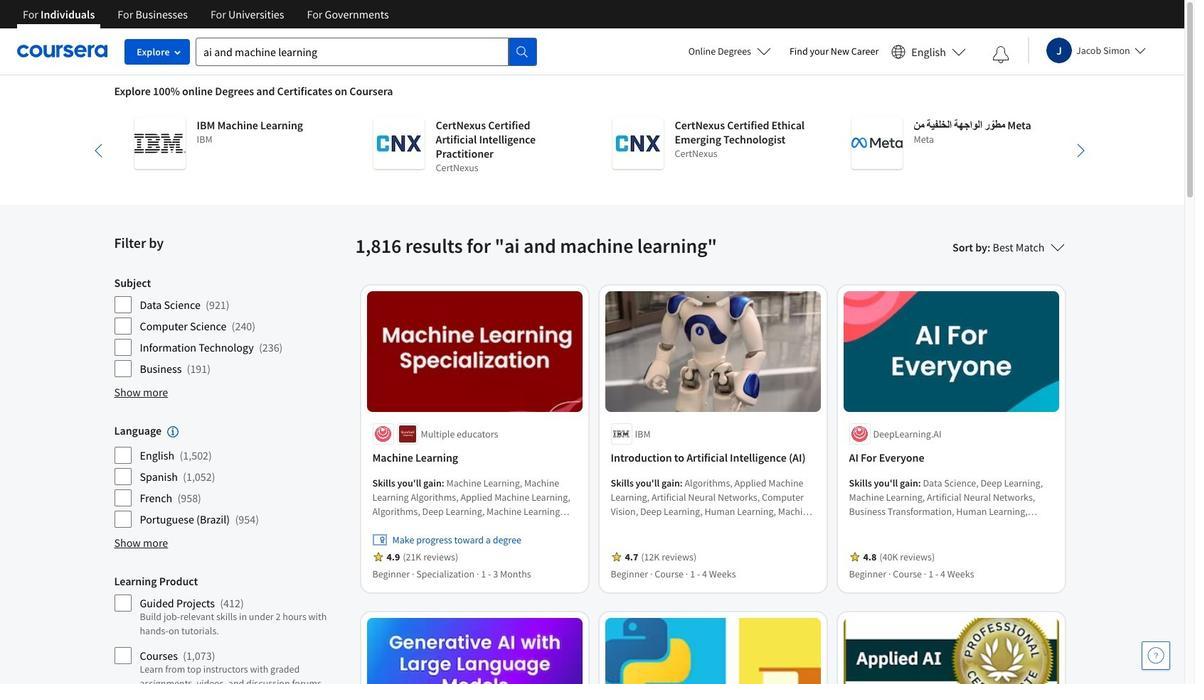 Task type: locate. For each thing, give the bounding box(es) containing it.
2 vertical spatial group
[[114, 575, 347, 685]]

None search field
[[196, 37, 537, 66]]

certnexus image
[[373, 118, 424, 169], [612, 118, 663, 169]]

0 horizontal spatial certnexus image
[[373, 118, 424, 169]]

help center image
[[1147, 648, 1164, 665]]

1 group from the top
[[114, 276, 347, 378]]

1 horizontal spatial certnexus image
[[612, 118, 663, 169]]

0 vertical spatial group
[[114, 276, 347, 378]]

2 group from the top
[[114, 424, 347, 529]]

1 vertical spatial group
[[114, 424, 347, 529]]

ibm image
[[134, 118, 185, 169]]

coursera image
[[17, 40, 107, 63]]

3 group from the top
[[114, 575, 347, 685]]

group
[[114, 276, 347, 378], [114, 424, 347, 529], [114, 575, 347, 685]]



Task type: describe. For each thing, give the bounding box(es) containing it.
2 certnexus image from the left
[[612, 118, 663, 169]]

banner navigation
[[11, 0, 400, 39]]

1 certnexus image from the left
[[373, 118, 424, 169]]

meta image
[[851, 118, 902, 169]]

What do you want to learn? text field
[[196, 37, 509, 66]]

information about this filter group image
[[167, 427, 179, 438]]



Task type: vqa. For each thing, say whether or not it's contained in the screenshot.
learning
no



